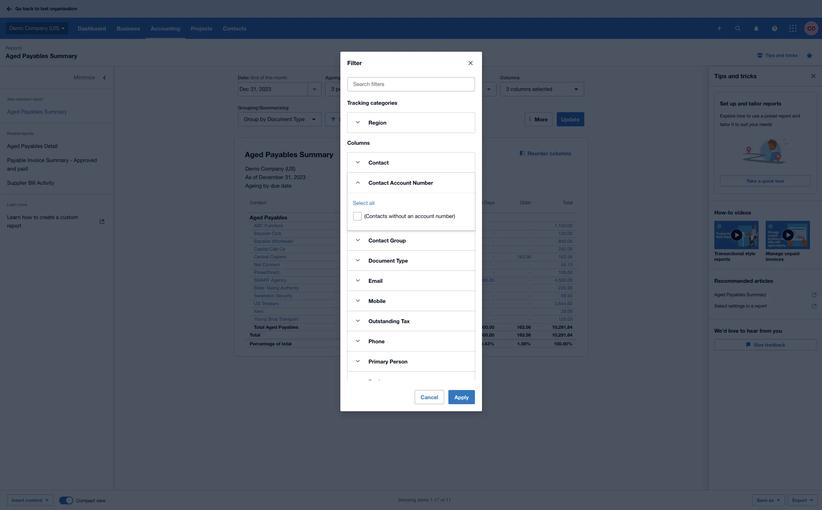 Task type: describe. For each thing, give the bounding box(es) containing it.
10,291.84 for total
[[552, 332, 573, 338]]

5,599.28 for total aged payables
[[361, 325, 379, 330]]

2 130.00 link from the left
[[554, 230, 577, 237]]

more button
[[525, 112, 553, 127]]

report inside explore how to use a preset report and tailor it to suit your needs
[[779, 113, 791, 119]]

state taxing authority link
[[245, 285, 303, 292]]

group by document type
[[244, 116, 305, 122]]

style
[[746, 251, 756, 257]]

reports inside transactional style reports
[[715, 257, 731, 262]]

hear
[[747, 328, 759, 334]]

select settings in a report link
[[715, 301, 817, 312]]

supplier
[[7, 180, 27, 186]]

Select end date field
[[238, 83, 308, 96]]

2 245.38 link from the left
[[554, 285, 577, 292]]

of right 1-
[[441, 498, 445, 503]]

save
[[757, 498, 768, 504]]

1 17 from the left
[[434, 498, 440, 503]]

filter inside button
[[339, 116, 352, 122]]

10,291.84 for total aged payables
[[552, 325, 573, 330]]

agency
[[271, 278, 286, 283]]

2 1,150.00 link from the left
[[551, 223, 577, 230]]

31,
[[285, 174, 293, 180]]

select for select settings in a report
[[715, 304, 728, 309]]

ageing for ageing by
[[413, 75, 428, 80]]

payables up the settings
[[727, 292, 746, 298]]

payables down xero standard report
[[21, 109, 43, 115]]

1,150.00 for 2nd 1,150.00 link from the right
[[361, 223, 379, 229]]

related
[[7, 131, 20, 136]]

state
[[254, 286, 265, 291]]

document inside group by document type popup button
[[268, 116, 292, 122]]

contact button
[[245, 196, 329, 213]]

cab
[[270, 247, 278, 252]]

primary
[[369, 358, 388, 365]]

apply
[[455, 394, 469, 401]]

aged down the bros
[[266, 325, 277, 330]]

learn for learn more
[[7, 203, 17, 207]]

company for demo company (us) as of december 31, 2023 ageing by due date
[[261, 166, 284, 172]]

demo company (us) button
[[0, 18, 73, 39]]

2,644.60 for first 2,644.60 link
[[361, 301, 379, 307]]

needs
[[760, 122, 772, 127]]

manage unpaid invoices
[[766, 251, 800, 262]]

1 54.13 from the left
[[367, 262, 379, 268]]

to left videos
[[728, 209, 734, 216]]

tailor inside explore how to use a preset report and tailor it to suit your needs
[[720, 122, 731, 127]]

by inside demo company (us) as of december 31, 2023 ageing by due date
[[263, 183, 269, 189]]

1 163.56 link from the left
[[513, 254, 535, 261]]

aged down the standard
[[7, 109, 20, 115]]

account
[[415, 213, 434, 219]]

number
[[413, 179, 433, 186]]

xero standard report
[[7, 97, 43, 101]]

total aged payables
[[254, 325, 298, 330]]

0 vertical spatial columns
[[500, 75, 520, 80]]

of inside 'report output' element
[[276, 341, 280, 347]]

29.00 for 1st 29.00 link
[[425, 309, 437, 314]]

contact group
[[369, 237, 406, 244]]

1 horizontal spatial svg image
[[754, 26, 759, 31]]

tour
[[776, 178, 785, 184]]

svg image inside demo company (us) popup button
[[61, 28, 65, 29]]

explore how to use a preset report and tailor it to suit your needs
[[720, 113, 800, 127]]

1 horizontal spatial tailor
[[749, 100, 762, 107]]

how for explore
[[737, 113, 746, 119]]

payables down transport
[[278, 325, 298, 330]]

payables up invoice
[[21, 143, 43, 149]]

powerdirect
[[254, 270, 279, 275]]

61
[[468, 200, 474, 206]]

more
[[18, 203, 27, 207]]

0 vertical spatial 30
[[361, 86, 367, 92]]

1 125.03 link from the left
[[360, 316, 383, 323]]

outstanding tax
[[369, 318, 410, 324]]

- inside payable invoice summary - approved and paid
[[70, 157, 72, 163]]

Search filters field
[[348, 77, 475, 91]]

insert content
[[12, 498, 42, 504]]

payables up furniture
[[264, 214, 287, 221]]

abc furniture link
[[245, 223, 287, 230]]

set up and tailor reports
[[720, 100, 782, 107]]

summary for "aged payables summary" link to the left
[[44, 109, 67, 115]]

0 horizontal spatial tips
[[715, 72, 727, 80]]

2 54.13 from the left
[[561, 262, 573, 268]]

security
[[276, 293, 292, 299]]

showing
[[398, 498, 416, 503]]

state taxing authority
[[254, 286, 299, 291]]

bayside wholesale link
[[245, 238, 297, 245]]

smart agency link
[[245, 277, 291, 284]]

how for learn
[[22, 214, 32, 220]]

apply button
[[449, 390, 475, 405]]

tips inside tips and tricks button
[[766, 52, 775, 58]]

to for learn how to create a custom report
[[34, 214, 38, 220]]

0 vertical spatial reports
[[764, 100, 782, 107]]

a right in
[[751, 304, 754, 309]]

2 29.00 link from the left
[[557, 308, 577, 315]]

due
[[271, 183, 280, 189]]

due date button
[[413, 82, 497, 96]]

outstanding
[[369, 318, 400, 324]]

a inside explore how to use a preset report and tailor it to suit your needs
[[761, 113, 764, 119]]

1 242.00 link from the left
[[360, 246, 383, 253]]

expand image for primary person
[[351, 355, 365, 369]]

1 59.54 link from the left
[[363, 293, 383, 300]]

125.03 for 1st 125.03 link from the right
[[559, 317, 573, 322]]

last
[[41, 6, 49, 11]]

young bros transport link
[[245, 316, 303, 323]]

this
[[266, 75, 273, 80]]

minimize button
[[0, 71, 113, 85]]

learn for learn how to create a custom report
[[7, 214, 21, 220]]

1,150.00 for second 1,150.00 link from the left
[[555, 223, 573, 229]]

tips and tricks inside button
[[766, 52, 798, 58]]

Report title field
[[243, 147, 503, 163]]

demo for demo company (us)
[[9, 25, 23, 31]]

2 region from the top
[[369, 379, 387, 385]]

0 horizontal spatial reports
[[22, 131, 34, 136]]

authority
[[281, 286, 299, 291]]

explore
[[720, 113, 736, 119]]

save as
[[757, 498, 774, 504]]

as
[[769, 498, 774, 504]]

copiers
[[270, 254, 286, 260]]

tax
[[401, 318, 410, 324]]

your
[[750, 122, 759, 127]]

central copiers
[[254, 254, 286, 260]]

filter dialog
[[340, 52, 482, 412]]

payables inside reports aged payables summary
[[22, 52, 48, 60]]

1 840.00 link from the left
[[360, 238, 383, 245]]

take
[[747, 178, 757, 184]]

2,644.60 for 2nd 2,644.60 link from left
[[555, 301, 573, 307]]

1 vertical spatial total
[[254, 325, 264, 330]]

how-to videos
[[715, 209, 752, 216]]

0 horizontal spatial tips and tricks
[[715, 72, 757, 80]]

smart agency
[[254, 278, 286, 283]]

content
[[26, 498, 42, 504]]

swanston security link
[[245, 293, 297, 300]]

expand image for outstanding tax
[[351, 314, 365, 328]]

an
[[408, 213, 414, 219]]

total inside button
[[563, 200, 573, 206]]

tricks inside button
[[786, 52, 798, 58]]

select all
[[353, 200, 375, 206]]

1 region from the top
[[369, 119, 387, 126]]

130.00 for second 130.00 'link' from right
[[365, 231, 379, 236]]

4,500.00
[[555, 278, 573, 283]]

co
[[808, 25, 816, 31]]

group inside filter dialog
[[390, 237, 406, 244]]

0 horizontal spatial aged payables summary link
[[0, 105, 113, 119]]

older
[[520, 200, 531, 206]]

summary inside reports aged payables summary
[[50, 52, 77, 60]]

bayside for bayside wholesale
[[254, 239, 270, 244]]

wholesale
[[272, 239, 293, 244]]

filter inside dialog
[[347, 59, 362, 66]]

capital cab co link
[[245, 246, 290, 253]]

document inside filter dialog
[[369, 257, 395, 264]]

1 130.00 link from the left
[[360, 230, 383, 237]]

export button
[[788, 495, 818, 506]]

give
[[754, 342, 764, 348]]

group inside popup button
[[244, 116, 259, 122]]

expand image for contact
[[351, 155, 365, 170]]

1 29.00 link from the left
[[421, 308, 441, 315]]

swanston
[[254, 293, 274, 299]]

co banner
[[0, 0, 822, 39]]

245.38 for 2nd '245.38' link from right
[[365, 286, 379, 291]]

ageing for ageing periods
[[325, 75, 341, 80]]

periods
[[342, 75, 359, 80]]

1 - 30 days
[[355, 200, 379, 206]]

of inside date : end of this month
[[260, 75, 264, 80]]

of inside demo company (us) as of december 31, 2023 ageing by due date
[[253, 174, 258, 180]]

demo for demo company (us) as of december 31, 2023 ageing by due date
[[245, 166, 260, 172]]

you
[[773, 328, 782, 334]]

articles
[[755, 278, 773, 284]]

contact up the contact account number
[[369, 159, 389, 166]]

contact right collapse image
[[369, 179, 389, 186]]

furniture
[[265, 223, 283, 229]]

expand image for document type
[[351, 254, 365, 268]]



Task type: vqa. For each thing, say whether or not it's contained in the screenshot.


Task type: locate. For each thing, give the bounding box(es) containing it.
expand image left email
[[351, 274, 365, 288]]

10,291.84
[[552, 325, 573, 330], [552, 332, 573, 338]]

co button
[[805, 18, 822, 39]]

learn down learn more at the left top of the page
[[7, 214, 21, 220]]

1 vertical spatial tailor
[[720, 122, 731, 127]]

expand image for region
[[351, 115, 365, 130]]

2,000.00 link
[[472, 277, 499, 284]]

1 expand image from the top
[[351, 115, 365, 130]]

1 2,644.60 link from the left
[[356, 300, 383, 308]]

bayside down abc
[[254, 231, 270, 236]]

svg image
[[754, 26, 759, 31], [61, 28, 65, 29]]

0 vertical spatial by
[[260, 116, 266, 122]]

2 2,000.00 from the top
[[477, 325, 495, 330]]

2 2,644.60 from the left
[[555, 301, 573, 307]]

0 vertical spatial columns
[[511, 86, 531, 92]]

1 horizontal spatial 59.54
[[561, 293, 573, 299]]

grouping/summarizing
[[238, 105, 289, 111]]

net
[[254, 262, 261, 268]]

(us)
[[49, 25, 59, 31], [286, 166, 296, 172]]

0 vertical spatial 5,599.28
[[361, 325, 379, 330]]

125.03 link up 100.00%
[[554, 316, 577, 323]]

0 horizontal spatial 242.00
[[365, 247, 379, 252]]

1 horizontal spatial 2,644.60
[[555, 301, 573, 307]]

demo
[[9, 25, 23, 31], [245, 166, 260, 172]]

1 5,599.28 from the top
[[361, 325, 379, 330]]

0 horizontal spatial xero
[[7, 97, 15, 101]]

59.54 link down 4,500.00 link
[[557, 293, 577, 300]]

3 for 3 columns selected
[[506, 86, 509, 92]]

total button
[[535, 196, 577, 213]]

2 horizontal spatial reports
[[764, 100, 782, 107]]

bros
[[268, 317, 278, 322]]

1 3 from the left
[[331, 86, 334, 92]]

columns for reorder
[[550, 150, 571, 157]]

primary person
[[369, 358, 408, 365]]

taxing
[[266, 286, 279, 291]]

1 vertical spatial reports
[[22, 131, 34, 136]]

how inside explore how to use a preset report and tailor it to suit your needs
[[737, 113, 746, 119]]

expand image left mobile
[[351, 294, 365, 308]]

group up document type
[[390, 237, 406, 244]]

242.00 link up the 4,500.00 on the bottom right
[[554, 246, 577, 253]]

columns left selected
[[511, 86, 531, 92]]

1 horizontal spatial xero
[[254, 309, 263, 314]]

0 horizontal spatial 242.00 link
[[360, 246, 383, 253]]

by down grouping/summarizing
[[260, 116, 266, 122]]

1 vertical spatial 2,000.00
[[477, 325, 495, 330]]

1 vertical spatial learn
[[7, 214, 21, 220]]

1 1,150.00 from the left
[[361, 223, 379, 229]]

1 242.00 from the left
[[365, 247, 379, 252]]

abc furniture
[[254, 223, 283, 229]]

to for go back to last organisation
[[35, 6, 39, 11]]

aged payables summary down xero standard report
[[7, 109, 67, 115]]

2023
[[294, 174, 306, 180]]

163.56 link
[[513, 254, 535, 261], [554, 254, 577, 261]]

xero left the standard
[[7, 97, 15, 101]]

reports up recommended
[[715, 257, 731, 262]]

tailor up use
[[749, 100, 762, 107]]

1 learn from the top
[[7, 203, 17, 207]]

0 vertical spatial region
[[369, 119, 387, 126]]

1 horizontal spatial aged payables summary link
[[715, 290, 817, 301]]

0 vertical spatial select
[[353, 200, 368, 206]]

type inside filter dialog
[[396, 257, 408, 264]]

2,644.60 link down 4,500.00 link
[[551, 300, 577, 308]]

1 horizontal spatial 54.13
[[561, 262, 573, 268]]

showing items 1-17 of 17
[[398, 498, 451, 503]]

17 right 1-
[[446, 498, 451, 503]]

give feedback
[[754, 342, 786, 348]]

1 2,644.60 from the left
[[361, 301, 379, 307]]

1,150.00 down total button
[[555, 223, 573, 229]]

(us) down the go back to last organisation
[[49, 25, 59, 31]]

ageing inside demo company (us) as of december 31, 2023 ageing by due date
[[245, 183, 262, 189]]

242.00 link down contact group on the top left of page
[[360, 246, 383, 253]]

days for 61 - 90 days
[[484, 200, 495, 206]]

2 vertical spatial 2,000.00
[[477, 332, 495, 338]]

bayside for bayside club
[[254, 231, 270, 236]]

245.38 link down email
[[360, 285, 383, 292]]

it
[[732, 122, 734, 127]]

0 horizontal spatial 29.00 link
[[421, 308, 441, 315]]

of left this
[[260, 75, 264, 80]]

2 bayside from the top
[[254, 239, 270, 244]]

and inside explore how to use a preset report and tailor it to suit your needs
[[793, 113, 800, 119]]

expand image
[[351, 115, 365, 130], [351, 254, 365, 268], [351, 274, 365, 288], [351, 314, 365, 328], [351, 334, 365, 349], [351, 355, 365, 369]]

90
[[478, 200, 483, 206]]

59.54 link
[[363, 293, 383, 300], [557, 293, 577, 300]]

1 vertical spatial date
[[430, 86, 441, 92]]

1 1,150.00 link from the left
[[356, 223, 383, 230]]

aged up abc
[[250, 214, 263, 221]]

5,599.28 up 54.41%
[[361, 332, 379, 338]]

125.03 for second 125.03 link from the right
[[365, 317, 379, 322]]

xero for xero
[[254, 309, 263, 314]]

2 1,150.00 from the left
[[555, 223, 573, 229]]

0 horizontal spatial 2,644.60 link
[[356, 300, 383, 308]]

columns for 3
[[511, 86, 531, 92]]

2 expand image from the top
[[351, 254, 365, 268]]

report right the standard
[[33, 97, 43, 101]]

capital cab co
[[254, 247, 285, 252]]

1 days from the left
[[368, 200, 379, 206]]

minimize
[[74, 74, 95, 80]]

0 horizontal spatial columns
[[347, 139, 370, 146]]

report right in
[[755, 304, 767, 309]]

245.38 down email
[[365, 286, 379, 291]]

245.38 for first '245.38' link from right
[[559, 286, 573, 291]]

125.03
[[365, 317, 379, 322], [559, 317, 573, 322]]

summary down minimize button
[[44, 109, 67, 115]]

young bros transport
[[254, 317, 298, 322]]

1 horizontal spatial (us)
[[286, 166, 296, 172]]

0 horizontal spatial 59.54 link
[[363, 293, 383, 300]]

and inside button
[[777, 52, 785, 58]]

days right 90
[[484, 200, 495, 206]]

125.03 link down mobile
[[360, 316, 383, 323]]

1 10,291.84 from the top
[[552, 325, 573, 330]]

svg image up tips and tricks button
[[754, 26, 759, 31]]

and inside payable invoice summary - approved and paid
[[7, 166, 16, 172]]

0 vertical spatial learn
[[7, 203, 17, 207]]

learn how to create a custom report
[[7, 214, 78, 229]]

payables
[[22, 52, 48, 60], [21, 109, 43, 115], [21, 143, 43, 149], [264, 214, 287, 221], [727, 292, 746, 298], [278, 325, 298, 330]]

2 days from the left
[[484, 200, 495, 206]]

summary for payable invoice summary - approved and paid "link"
[[46, 157, 69, 163]]

1 horizontal spatial 29.00
[[561, 309, 573, 314]]

company down go back to last organisation link
[[25, 25, 48, 31]]

summary for rightmost "aged payables summary" link
[[747, 292, 767, 298]]

to inside co banner
[[35, 6, 39, 11]]

connect
[[262, 262, 280, 268]]

columns inside filter dialog
[[347, 139, 370, 146]]

0 horizontal spatial 245.38
[[365, 286, 379, 291]]

a right create
[[56, 214, 59, 220]]

to for we'd love to hear from you
[[741, 328, 746, 334]]

3 for 3 periods of 30 day
[[331, 86, 334, 92]]

close image
[[464, 56, 478, 70]]

2,000.00
[[477, 278, 495, 283], [477, 325, 495, 330], [477, 332, 495, 338]]

go
[[15, 6, 22, 11]]

2 245.38 from the left
[[559, 286, 573, 291]]

learn inside learn how to create a custom report
[[7, 214, 21, 220]]

1 horizontal spatial 1,150.00
[[555, 223, 573, 229]]

2 10,291.84 from the top
[[552, 332, 573, 338]]

net connect
[[254, 262, 280, 268]]

summary up minimize button
[[50, 52, 77, 60]]

1 horizontal spatial tips
[[766, 52, 775, 58]]

1 vertical spatial document
[[369, 257, 395, 264]]

select for select all
[[353, 200, 368, 206]]

contact inside button
[[250, 200, 266, 206]]

0 horizontal spatial document
[[268, 116, 292, 122]]

2 59.54 from the left
[[561, 293, 573, 299]]

:
[[248, 75, 250, 80]]

company up december
[[261, 166, 284, 172]]

summary
[[50, 52, 77, 60], [44, 109, 67, 115], [46, 157, 69, 163], [747, 292, 767, 298]]

reports up aged payables detail
[[22, 131, 34, 136]]

0 horizontal spatial select
[[353, 200, 368, 206]]

1 horizontal spatial columns
[[550, 150, 571, 157]]

bill
[[28, 180, 35, 186]]

company inside demo company (us) as of december 31, 2023 ageing by due date
[[261, 166, 284, 172]]

125.03 down mobile
[[365, 317, 379, 322]]

1 horizontal spatial 1,150.00 link
[[551, 223, 577, 230]]

30 left all
[[362, 200, 367, 206]]

3 expand image from the top
[[351, 274, 365, 288]]

1 horizontal spatial ageing
[[325, 75, 341, 80]]

2 horizontal spatial ageing
[[413, 75, 428, 80]]

1 108.60 link from the left
[[360, 269, 383, 276]]

recommended articles
[[715, 278, 773, 284]]

demo up as
[[245, 166, 260, 172]]

0 horizontal spatial 130.00 link
[[360, 230, 383, 237]]

xero inside xero link
[[254, 309, 263, 314]]

1 vertical spatial bayside
[[254, 239, 270, 244]]

ageing up the periods on the left of the page
[[325, 75, 341, 80]]

0 horizontal spatial 1,150.00 link
[[356, 223, 383, 230]]

54.13 up the 4,500.00 on the bottom right
[[561, 262, 573, 268]]

tips and tricks
[[766, 52, 798, 58], [715, 72, 757, 80]]

1 vertical spatial filter
[[339, 116, 352, 122]]

1 vertical spatial aged payables summary
[[715, 292, 767, 298]]

2 108.60 link from the left
[[554, 269, 577, 276]]

5 expand image from the top
[[351, 334, 365, 349]]

bayside up capital
[[254, 239, 270, 244]]

1 horizontal spatial company
[[261, 166, 284, 172]]

1 horizontal spatial 2,644.60 link
[[551, 300, 577, 308]]

ageing
[[325, 75, 341, 80], [413, 75, 428, 80], [245, 183, 262, 189]]

report inside learn how to create a custom report
[[7, 223, 21, 229]]

1 horizontal spatial days
[[484, 200, 495, 206]]

1 vertical spatial group
[[390, 237, 406, 244]]

130.00 up contact group on the top left of page
[[365, 231, 379, 236]]

1 horizontal spatial 54.13 link
[[557, 262, 577, 269]]

1 horizontal spatial 108.60 link
[[554, 269, 577, 276]]

demo company (us) as of december 31, 2023 ageing by due date
[[245, 166, 306, 189]]

1 horizontal spatial how
[[737, 113, 746, 119]]

number)
[[436, 213, 455, 219]]

summary up in
[[747, 292, 767, 298]]

29.00 link down 4,500.00 link
[[557, 308, 577, 315]]

2 3 from the left
[[506, 86, 509, 92]]

reorder columns
[[528, 150, 571, 157]]

create
[[40, 214, 55, 220]]

demo company (us)
[[9, 25, 59, 31]]

1 horizontal spatial tricks
[[786, 52, 798, 58]]

1 2,000.00 from the top
[[477, 278, 495, 283]]

columns inside reorder columns button
[[550, 150, 571, 157]]

1 horizontal spatial tips and tricks
[[766, 52, 798, 58]]

document down grouping/summarizing
[[268, 116, 292, 122]]

1 vertical spatial aged payables summary link
[[715, 290, 817, 301]]

2 125.03 from the left
[[559, 317, 573, 322]]

2 learn from the top
[[7, 214, 21, 220]]

2,000.00 for total aged payables
[[477, 325, 495, 330]]

selected
[[533, 86, 553, 92]]

tailor left it
[[720, 122, 731, 127]]

1 horizontal spatial 130.00
[[559, 231, 573, 236]]

reports link
[[3, 45, 25, 52]]

collapse image
[[351, 176, 365, 190]]

0 vertical spatial date
[[238, 75, 248, 80]]

59.54 down email
[[367, 293, 379, 299]]

1 horizontal spatial reports
[[715, 257, 731, 262]]

aged down recommended
[[715, 292, 726, 298]]

30 inside 'report output' element
[[362, 200, 367, 206]]

130.00 for first 130.00 'link' from the right
[[559, 231, 573, 236]]

2,644.60 link up outstanding
[[356, 300, 383, 308]]

total
[[563, 200, 573, 206], [254, 325, 264, 330], [250, 332, 260, 338]]

1 horizontal spatial date
[[430, 86, 441, 92]]

0 horizontal spatial 163.56 link
[[513, 254, 535, 261]]

0 horizontal spatial 59.54
[[367, 293, 379, 299]]

1
[[355, 200, 358, 206]]

59.54 link down email
[[363, 293, 383, 300]]

1 bayside from the top
[[254, 231, 270, 236]]

245.38 link
[[360, 285, 383, 292], [554, 285, 577, 292]]

by inside group by document type popup button
[[260, 116, 266, 122]]

130.00 link down the (contacts
[[360, 230, 383, 237]]

company inside popup button
[[25, 25, 48, 31]]

2 242.00 link from the left
[[554, 246, 577, 253]]

aged down "related"
[[7, 143, 20, 149]]

3
[[331, 86, 334, 92], [506, 86, 509, 92]]

1 54.13 link from the left
[[363, 262, 383, 269]]

0 horizontal spatial 3
[[331, 86, 334, 92]]

29.00 link
[[421, 308, 441, 315], [557, 308, 577, 315]]

expand image for mobile
[[351, 294, 365, 308]]

without
[[389, 213, 406, 219]]

demo inside popup button
[[9, 25, 23, 31]]

report output element
[[245, 196, 577, 348]]

0 horizontal spatial days
[[368, 200, 379, 206]]

2 29.00 from the left
[[561, 309, 573, 314]]

date inside popup button
[[430, 86, 441, 92]]

demo down go
[[9, 25, 23, 31]]

0 horizontal spatial 17
[[434, 498, 440, 503]]

aged inside reports aged payables summary
[[6, 52, 21, 60]]

xero link
[[245, 308, 268, 315]]

1 vertical spatial 10,291.84
[[552, 332, 573, 338]]

2 59.54 link from the left
[[557, 293, 577, 300]]

4 expand image from the top
[[351, 314, 365, 328]]

to right it
[[736, 122, 740, 127]]

expand image for contact group
[[351, 233, 365, 248]]

1 expand image from the top
[[351, 155, 365, 170]]

2,529.00
[[419, 332, 437, 338]]

1 vertical spatial xero
[[254, 309, 263, 314]]

54.13 link up email
[[363, 262, 383, 269]]

0 horizontal spatial type
[[294, 116, 305, 122]]

contact up aged payables
[[250, 200, 266, 206]]

(us) for demo company (us) as of december 31, 2023 ageing by due date
[[286, 166, 296, 172]]

columns right reorder
[[550, 150, 571, 157]]

(us) inside demo company (us) as of december 31, 2023 ageing by due date
[[286, 166, 296, 172]]

2 130.00 from the left
[[559, 231, 573, 236]]

tracking categories
[[347, 99, 398, 106]]

region down primary
[[369, 379, 387, 385]]

108.60 up the 4,500.00 on the bottom right
[[559, 270, 573, 275]]

co
[[279, 247, 285, 252]]

we'd
[[715, 328, 727, 334]]

0 horizontal spatial date
[[238, 75, 248, 80]]

days up the (contacts
[[368, 200, 379, 206]]

expand image left document type
[[351, 254, 365, 268]]

(us) for demo company (us)
[[49, 25, 59, 31]]

mobile
[[369, 298, 386, 304]]

report down learn more at the left top of the page
[[7, 223, 21, 229]]

by
[[430, 75, 435, 80]]

3 inside button
[[331, 86, 334, 92]]

1 horizontal spatial 125.03
[[559, 317, 573, 322]]

of inside button
[[355, 86, 360, 92]]

day
[[369, 86, 378, 92]]

2,644.60 down 4,500.00 link
[[555, 301, 573, 307]]

more
[[535, 116, 548, 123]]

3 columns selected
[[506, 86, 553, 92]]

1 horizontal spatial 59.54 link
[[557, 293, 577, 300]]

5,599.28 up phone
[[361, 325, 379, 330]]

1 horizontal spatial 130.00 link
[[554, 230, 577, 237]]

treasury
[[261, 301, 279, 307]]

3 expand image from the top
[[351, 294, 365, 308]]

0 vertical spatial aged payables summary
[[7, 109, 67, 115]]

1 vertical spatial expand image
[[351, 233, 365, 248]]

1 840.00 from the left
[[365, 239, 379, 244]]

19.43%
[[478, 341, 495, 347]]

a inside learn how to create a custom report
[[56, 214, 59, 220]]

in
[[746, 304, 750, 309]]

expand image left contact group on the top left of page
[[351, 233, 365, 248]]

0 vertical spatial filter
[[347, 59, 362, 66]]

1 108.60 from the left
[[365, 270, 379, 275]]

demo inside demo company (us) as of december 31, 2023 ageing by due date
[[245, 166, 260, 172]]

3 periods of 30 day button
[[325, 82, 409, 96]]

how-
[[715, 209, 728, 216]]

days for 1 - 30 days
[[368, 200, 379, 206]]

0 horizontal spatial 130.00
[[365, 231, 379, 236]]

summary inside payable invoice summary - approved and paid
[[46, 157, 69, 163]]

filter button
[[325, 112, 409, 127]]

custom
[[60, 214, 78, 220]]

2,644.60 up outstanding
[[361, 301, 379, 307]]

0 horizontal spatial ageing
[[245, 183, 262, 189]]

us treasury link
[[245, 300, 283, 308]]

transport
[[279, 317, 298, 322]]

59.54 down 4,500.00 link
[[561, 293, 573, 299]]

transactional
[[715, 251, 744, 257]]

recommended
[[715, 278, 753, 284]]

supplier bill activity
[[7, 180, 54, 186]]

0 horizontal spatial 840.00
[[365, 239, 379, 244]]

0 horizontal spatial columns
[[511, 86, 531, 92]]

club
[[272, 231, 281, 236]]

how down more
[[22, 214, 32, 220]]

0 vertical spatial expand image
[[351, 155, 365, 170]]

1 245.38 link from the left
[[360, 285, 383, 292]]

0 vertical spatial company
[[25, 25, 48, 31]]

0 vertical spatial type
[[294, 116, 305, 122]]

108.60 link up email
[[360, 269, 383, 276]]

2 242.00 from the left
[[559, 247, 573, 252]]

bayside club link
[[245, 230, 286, 237]]

1 245.38 from the left
[[365, 286, 379, 291]]

expand image for phone
[[351, 334, 365, 349]]

2,000.00 for total
[[477, 332, 495, 338]]

840.00 for 2nd 840.00 link from the left
[[559, 239, 573, 244]]

due
[[419, 86, 429, 92]]

108.60 link
[[360, 269, 383, 276], [554, 269, 577, 276]]

0 horizontal spatial aged payables summary
[[7, 109, 67, 115]]

2,644.60
[[361, 301, 379, 307], [555, 301, 573, 307]]

242.00 down contact group on the top left of page
[[365, 247, 379, 252]]

1 125.03 from the left
[[365, 317, 379, 322]]

aged down reports link
[[6, 52, 21, 60]]

expand image for email
[[351, 274, 365, 288]]

3 left selected
[[506, 86, 509, 92]]

0 vertical spatial demo
[[9, 25, 23, 31]]

smart
[[254, 278, 270, 283]]

2 163.56 link from the left
[[554, 254, 577, 261]]

0 vertical spatial xero
[[7, 97, 15, 101]]

expand image left primary
[[351, 355, 365, 369]]

2 2,644.60 link from the left
[[551, 300, 577, 308]]

6 expand image from the top
[[351, 355, 365, 369]]

percentage of total
[[250, 341, 292, 347]]

aged payables detail
[[7, 143, 58, 149]]

expand image left phone
[[351, 334, 365, 349]]

date left end
[[238, 75, 248, 80]]

2,644.60 link
[[356, 300, 383, 308], [551, 300, 577, 308]]

1 130.00 from the left
[[365, 231, 379, 236]]

0 horizontal spatial 54.13 link
[[363, 262, 383, 269]]

130.00 link down total button
[[554, 230, 577, 237]]

130.00 down total button
[[559, 231, 573, 236]]

reports up preset
[[764, 100, 782, 107]]

date : end of this month
[[238, 75, 287, 80]]

filter down the tracking at the top left
[[339, 116, 352, 122]]

3 2,000.00 from the top
[[477, 332, 495, 338]]

company for demo company (us)
[[25, 25, 48, 31]]

a inside button
[[758, 178, 761, 184]]

2 5,599.28 from the top
[[361, 332, 379, 338]]

0 horizontal spatial group
[[244, 116, 259, 122]]

242.00 up the 4,500.00 on the bottom right
[[559, 247, 573, 252]]

2 840.00 from the left
[[559, 239, 573, 244]]

(us) inside popup button
[[49, 25, 59, 31]]

54.13 up email
[[367, 262, 379, 268]]

1 horizontal spatial columns
[[500, 75, 520, 80]]

(us) up 31, on the left
[[286, 166, 296, 172]]

expand image
[[351, 155, 365, 170], [351, 233, 365, 248], [351, 294, 365, 308]]

1,150.00 link down total button
[[551, 223, 577, 230]]

we'd love to hear from you
[[715, 328, 782, 334]]

2 17 from the left
[[446, 498, 451, 503]]

840.00 for first 840.00 link from left
[[365, 239, 379, 244]]

242.00 link
[[360, 246, 383, 253], [554, 246, 577, 253]]

to left create
[[34, 214, 38, 220]]

aged payables summary link down articles
[[715, 290, 817, 301]]

xero for xero standard report
[[7, 97, 15, 101]]

108.60 up email
[[365, 270, 379, 275]]

0 vertical spatial bayside
[[254, 231, 270, 236]]

1 horizontal spatial group
[[390, 237, 406, 244]]

how inside learn how to create a custom report
[[22, 214, 32, 220]]

1 horizontal spatial demo
[[245, 166, 260, 172]]

0 horizontal spatial tricks
[[741, 72, 757, 80]]

select inside button
[[353, 200, 368, 206]]

xero
[[7, 97, 15, 101], [254, 309, 263, 314]]

0 vertical spatial how
[[737, 113, 746, 119]]

by left 'due'
[[263, 183, 269, 189]]

payables down reports link
[[22, 52, 48, 60]]

2 840.00 link from the left
[[554, 238, 577, 245]]

summary down aged payables detail link
[[46, 157, 69, 163]]

to for explore how to use a preset report and tailor it to suit your needs
[[747, 113, 751, 119]]

29.00 for first 29.00 link from right
[[561, 309, 573, 314]]

2 vertical spatial total
[[250, 332, 260, 338]]

1 horizontal spatial 125.03 link
[[554, 316, 577, 323]]

svg image
[[7, 7, 12, 11], [790, 25, 797, 32], [735, 26, 741, 31], [772, 26, 778, 31], [718, 26, 722, 30]]

2 54.13 link from the left
[[557, 262, 577, 269]]

2 108.60 from the left
[[559, 270, 573, 275]]

date right due
[[430, 86, 441, 92]]

1 horizontal spatial aged payables summary
[[715, 292, 767, 298]]

125.03 link
[[360, 316, 383, 323], [554, 316, 577, 323]]

group down grouping/summarizing
[[244, 116, 259, 122]]

2 expand image from the top
[[351, 233, 365, 248]]

to inside learn how to create a custom report
[[34, 214, 38, 220]]

5,599.28 for total
[[361, 332, 379, 338]]

0 horizontal spatial 245.38 link
[[360, 285, 383, 292]]

svg image inside go back to last organisation link
[[7, 7, 12, 11]]

0 horizontal spatial 840.00 link
[[360, 238, 383, 245]]

abc
[[254, 223, 263, 229]]

cancel
[[421, 394, 438, 401]]

(contacts without an account number)
[[364, 213, 455, 219]]

17 right items
[[434, 498, 440, 503]]

type inside popup button
[[294, 116, 305, 122]]

columns up 3 columns selected
[[500, 75, 520, 80]]

2 125.03 link from the left
[[554, 316, 577, 323]]

older button
[[499, 196, 535, 213]]

of left total
[[276, 341, 280, 347]]

1 horizontal spatial document
[[369, 257, 395, 264]]

1 29.00 from the left
[[425, 309, 437, 314]]

1 59.54 from the left
[[367, 293, 379, 299]]

1 horizontal spatial 163.56 link
[[554, 254, 577, 261]]

contact up document type
[[369, 237, 389, 244]]



